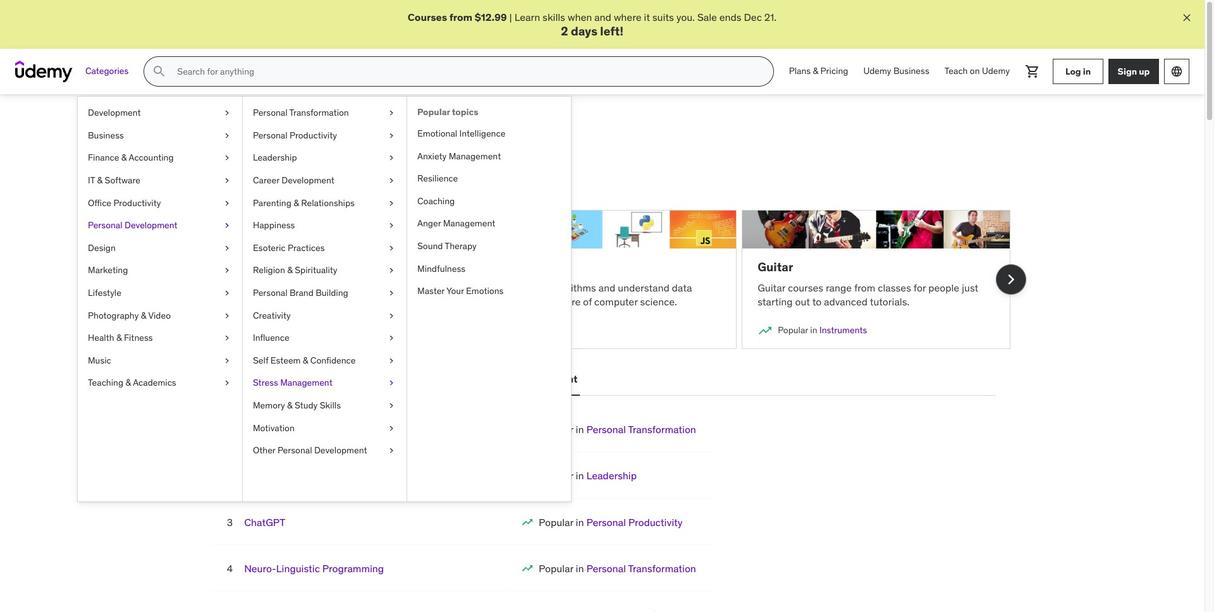 Task type: vqa. For each thing, say whether or not it's contained in the screenshot.
the collection inside the "Great for Web Developers A curated collection of courses and hands-on practice exercises to help you advance as a web developer."
no



Task type: locate. For each thing, give the bounding box(es) containing it.
1 horizontal spatial productivity
[[290, 130, 337, 141]]

and up left!
[[595, 11, 612, 23]]

leadership link up popular in personal productivity
[[587, 470, 637, 482]]

xsmall image for business
[[222, 130, 232, 142]]

suits
[[653, 11, 674, 23]]

to right out at the right of the page
[[813, 295, 822, 308]]

personal
[[253, 107, 288, 118], [253, 130, 288, 141], [88, 220, 122, 231], [253, 287, 288, 299], [469, 373, 511, 385], [587, 423, 626, 436], [278, 445, 312, 456], [587, 516, 626, 529], [587, 562, 626, 575]]

neuro-
[[244, 562, 276, 575]]

& for pricing
[[813, 65, 819, 77]]

guitar for guitar
[[758, 259, 793, 275]]

& right plans
[[813, 65, 819, 77]]

2 horizontal spatial from
[[854, 281, 876, 294]]

Search for anything text field
[[175, 61, 758, 82]]

2 popular in personal transformation from the top
[[539, 562, 696, 575]]

stress
[[253, 377, 278, 389]]

popular in image
[[210, 323, 225, 338], [758, 323, 773, 338], [521, 516, 534, 529], [521, 562, 534, 575]]

5 cell from the top
[[539, 609, 696, 612]]

xsmall image inside 'finance & accounting' link
[[222, 152, 232, 164]]

& right health
[[116, 332, 122, 344]]

topics up 'improve'
[[359, 125, 405, 144]]

1 horizontal spatial skills
[[543, 11, 565, 23]]

lifestyle link
[[78, 282, 242, 305]]

0 horizontal spatial udemy
[[864, 65, 892, 77]]

from inside use statistical probability to teach computers how to learn from data.
[[235, 295, 256, 308]]

on
[[970, 65, 980, 77]]

topics
[[452, 106, 479, 118], [359, 125, 405, 144]]

2 vertical spatial learn
[[484, 281, 509, 294]]

1 vertical spatial management
[[443, 218, 495, 229]]

0 vertical spatial personal productivity link
[[243, 124, 407, 147]]

udemy right on
[[982, 65, 1010, 77]]

2 vertical spatial from
[[235, 295, 256, 308]]

range
[[826, 281, 852, 294]]

& for software
[[97, 175, 103, 186]]

0 vertical spatial design
[[88, 242, 116, 253]]

xsmall image for leadership
[[386, 152, 397, 164]]

management up "study" at the left of the page
[[280, 377, 333, 389]]

to
[[326, 281, 335, 294], [437, 281, 446, 294], [512, 281, 521, 294], [813, 295, 822, 308]]

& for accounting
[[121, 152, 127, 163]]

xsmall image for photography & video
[[222, 310, 232, 322]]

xsmall image inside personal development link
[[222, 220, 232, 232]]

2 vertical spatial productivity
[[629, 516, 683, 529]]

xsmall image inside happiness link
[[386, 220, 397, 232]]

0 vertical spatial from
[[450, 11, 473, 23]]

management down "intelligence"
[[449, 150, 501, 162]]

leadership up career at left top
[[253, 152, 297, 163]]

xsmall image inside health & fitness link
[[222, 332, 232, 345]]

1 vertical spatial personal development
[[469, 373, 578, 385]]

learn inside learn to build algorithms and understand data structures at the core of computer science.
[[484, 281, 509, 294]]

design down self esteem & confidence link
[[361, 373, 395, 385]]

2 vertical spatial personal transformation link
[[587, 562, 696, 575]]

carousel element
[[194, 195, 1026, 364]]

anger management
[[417, 218, 495, 229]]

xsmall image inside personal brand building link
[[386, 287, 397, 300]]

1 horizontal spatial from
[[450, 11, 473, 23]]

esoteric
[[253, 242, 286, 253]]

xsmall image inside influence link
[[386, 332, 397, 345]]

or
[[346, 161, 355, 174]]

and up computer
[[599, 281, 616, 294]]

xsmall image for parenting & relationships
[[386, 197, 397, 209]]

bestselling
[[212, 373, 266, 385]]

development button
[[279, 364, 348, 395]]

topics up emotional intelligence
[[452, 106, 479, 118]]

transformation
[[289, 107, 349, 118], [628, 423, 696, 436], [628, 562, 696, 575]]

fitness
[[124, 332, 153, 344]]

from up advanced
[[854, 281, 876, 294]]

0 horizontal spatial from
[[235, 295, 256, 308]]

popular in image for popular in instruments
[[758, 323, 773, 338]]

life coach training
[[244, 423, 330, 436]]

to inside learn to build algorithms and understand data structures at the core of computer science.
[[512, 281, 521, 294]]

from left $12.99
[[450, 11, 473, 23]]

popular in personal transformation up popular in leadership
[[539, 423, 696, 436]]

xsmall image for religion & spirituality
[[386, 265, 397, 277]]

udemy right pricing
[[864, 65, 892, 77]]

science.
[[640, 295, 677, 308]]

self esteem & confidence link
[[243, 350, 407, 372]]

2 udemy from the left
[[982, 65, 1010, 77]]

1 vertical spatial skills
[[455, 161, 478, 174]]

resilience link
[[407, 168, 571, 190]]

& right the finance
[[121, 152, 127, 163]]

xsmall image inside self esteem & confidence link
[[386, 355, 397, 367]]

1 vertical spatial personal productivity link
[[587, 516, 683, 529]]

xsmall image inside teaching & academics link
[[222, 377, 232, 390]]

popular in personal transformation
[[539, 423, 696, 436], [539, 562, 696, 575]]

1 vertical spatial learn
[[194, 161, 220, 174]]

design inside button
[[361, 373, 395, 385]]

xsmall image inside it & software link
[[222, 175, 232, 187]]

0 horizontal spatial personal development
[[88, 220, 177, 231]]

learn to build algorithms and understand data structures at the core of computer science.
[[484, 281, 692, 308]]

xsmall image for development
[[222, 107, 232, 119]]

0 vertical spatial management
[[449, 150, 501, 162]]

1 horizontal spatial design
[[361, 373, 395, 385]]

photography & video
[[88, 310, 171, 321]]

1 vertical spatial leadership link
[[587, 470, 637, 482]]

and inside learn to build algorithms and understand data structures at the core of computer science.
[[599, 281, 616, 294]]

and down the personal transformation
[[258, 125, 287, 144]]

0 vertical spatial guitar
[[758, 259, 793, 275]]

& left "study" at the left of the page
[[287, 400, 293, 411]]

xsmall image inside memory & study skills link
[[386, 400, 397, 412]]

anger management link
[[407, 213, 571, 235]]

xsmall image
[[386, 107, 397, 119], [222, 130, 232, 142], [386, 130, 397, 142], [222, 175, 232, 187], [386, 197, 397, 209], [222, 242, 232, 255], [386, 265, 397, 277], [386, 310, 397, 322], [222, 332, 232, 345], [386, 332, 397, 345], [222, 355, 232, 367], [386, 400, 397, 412]]

productivity for personal productivity
[[290, 130, 337, 141]]

music
[[88, 355, 111, 366]]

office productivity link
[[78, 192, 242, 215]]

xsmall image for personal transformation
[[386, 107, 397, 119]]

skills right existing
[[455, 161, 478, 174]]

popular in image for popular in personal productivity
[[521, 516, 534, 529]]

other personal development
[[253, 445, 367, 456]]

sale
[[698, 11, 717, 23]]

xsmall image inside the design link
[[222, 242, 232, 255]]

xsmall image inside stress management link
[[386, 377, 397, 390]]

popular inside "stress management" element
[[417, 106, 450, 118]]

management up therapy
[[443, 218, 495, 229]]

personal inside button
[[469, 373, 511, 385]]

sign up
[[1118, 66, 1150, 77]]

business left teach
[[894, 65, 930, 77]]

xsmall image inside the esoteric practices link
[[386, 242, 397, 255]]

coaching link
[[407, 190, 571, 213]]

existing
[[418, 161, 453, 174]]

motivation link
[[243, 417, 407, 440]]

1 vertical spatial productivity
[[113, 197, 161, 208]]

xsmall image inside the motivation link
[[386, 422, 397, 435]]

1 horizontal spatial learn
[[484, 281, 509, 294]]

master your emotions
[[417, 285, 504, 297]]

0 vertical spatial learn
[[515, 11, 540, 23]]

xsmall image for finance & accounting
[[222, 152, 232, 164]]

dec
[[744, 11, 762, 23]]

xsmall image inside lifestyle link
[[222, 287, 232, 300]]

health & fitness link
[[78, 327, 242, 350]]

personal development for personal development link
[[88, 220, 177, 231]]

plans
[[789, 65, 811, 77]]

skills up the 2
[[543, 11, 565, 23]]

xsmall image for career development
[[386, 175, 397, 187]]

training
[[295, 423, 330, 436]]

xsmall image for personal brand building
[[386, 287, 397, 300]]

& right teaching
[[126, 377, 131, 389]]

stress management link
[[243, 372, 407, 395]]

courses from $12.99 | learn skills when and where it suits you. sale ends dec 21. 2 days left!
[[408, 11, 777, 39]]

coach
[[264, 423, 292, 436]]

you.
[[677, 11, 695, 23]]

xsmall image inside development "link"
[[222, 107, 232, 119]]

to left the teach
[[326, 281, 335, 294]]

0 vertical spatial topics
[[452, 106, 479, 118]]

0 horizontal spatial leadership link
[[243, 147, 407, 170]]

xsmall image for stress management
[[386, 377, 397, 390]]

0 vertical spatial and
[[595, 11, 612, 23]]

chatgpt link
[[244, 516, 285, 529]]

emotions
[[466, 285, 504, 297]]

xsmall image for memory & study skills
[[386, 400, 397, 412]]

1 guitar from the top
[[758, 259, 793, 275]]

xsmall image for creativity
[[386, 310, 397, 322]]

from down statistical
[[235, 295, 256, 308]]

& up "probability"
[[287, 265, 293, 276]]

2 vertical spatial transformation
[[628, 562, 696, 575]]

0 vertical spatial skills
[[543, 11, 565, 23]]

xsmall image inside parenting & relationships link
[[386, 197, 397, 209]]

in
[[1083, 66, 1091, 77], [262, 325, 269, 336], [811, 325, 818, 336], [576, 423, 584, 436], [576, 470, 584, 482], [576, 516, 584, 529], [576, 562, 584, 575]]

0 horizontal spatial productivity
[[113, 197, 161, 208]]

religion & spirituality link
[[243, 260, 407, 282]]

& for fitness
[[116, 332, 122, 344]]

shopping cart with 0 items image
[[1025, 64, 1041, 79]]

motivation
[[253, 422, 295, 434]]

study
[[295, 400, 318, 411]]

learn right '|'
[[515, 11, 540, 23]]

leadership up popular in personal productivity
[[587, 470, 637, 482]]

analytics
[[300, 325, 336, 336]]

productivity inside 'link'
[[113, 197, 161, 208]]

3 cell from the top
[[539, 516, 683, 529]]

design for the design link
[[88, 242, 116, 253]]

& right data
[[292, 325, 298, 336]]

brand
[[290, 287, 314, 299]]

master
[[417, 285, 445, 297]]

software
[[105, 175, 140, 186]]

xsmall image inside music link
[[222, 355, 232, 367]]

xsmall image inside marketing link
[[222, 265, 232, 277]]

leadership link down trending
[[243, 147, 407, 170]]

xsmall image inside photography & video link
[[222, 310, 232, 322]]

people
[[929, 281, 960, 294]]

personal development inside button
[[469, 373, 578, 385]]

to left your
[[437, 281, 446, 294]]

xsmall image inside personal productivity link
[[386, 130, 397, 142]]

2 horizontal spatial learn
[[515, 11, 540, 23]]

design up marketing
[[88, 242, 116, 253]]

xsmall image for marketing
[[222, 265, 232, 277]]

from inside guitar courses range from classes for people just starting out to advanced tutorials.
[[854, 281, 876, 294]]

topics inside "stress management" element
[[452, 106, 479, 118]]

learn left something
[[194, 161, 220, 174]]

& down career development
[[294, 197, 299, 208]]

xsmall image for personal development
[[222, 220, 232, 232]]

& for relationships
[[294, 197, 299, 208]]

learn to build algorithms and understand data structures at the core of computer science. link
[[468, 210, 737, 349]]

relationships
[[301, 197, 355, 208]]

1 horizontal spatial personal development
[[469, 373, 578, 385]]

1 vertical spatial from
[[854, 281, 876, 294]]

in left data
[[262, 325, 269, 336]]

1 horizontal spatial leadership
[[587, 470, 637, 482]]

popular in personal productivity
[[539, 516, 683, 529]]

memory
[[253, 400, 285, 411]]

music link
[[78, 350, 242, 372]]

memory & study skills link
[[243, 395, 407, 417]]

cell
[[539, 423, 696, 436], [539, 470, 637, 482], [539, 516, 683, 529], [539, 562, 696, 575], [539, 609, 696, 612]]

computers
[[365, 281, 414, 294]]

2
[[561, 24, 568, 39]]

to up the structures at the left
[[512, 281, 521, 294]]

1 vertical spatial design
[[361, 373, 395, 385]]

1 vertical spatial guitar
[[758, 281, 786, 294]]

popular in personal transformation for bottom the personal transformation link
[[539, 562, 696, 575]]

esoteric practices link
[[243, 237, 407, 260]]

& left video
[[141, 310, 146, 321]]

2 horizontal spatial productivity
[[629, 516, 683, 529]]

xsmall image inside "career development" link
[[386, 175, 397, 187]]

xsmall image inside business link
[[222, 130, 232, 142]]

xsmall image
[[222, 107, 232, 119], [222, 152, 232, 164], [386, 152, 397, 164], [386, 175, 397, 187], [222, 197, 232, 209], [222, 220, 232, 232], [386, 220, 397, 232], [386, 242, 397, 255], [222, 265, 232, 277], [222, 287, 232, 300], [386, 287, 397, 300], [222, 310, 232, 322], [386, 355, 397, 367], [222, 377, 232, 390], [386, 377, 397, 390], [386, 422, 397, 435], [386, 445, 397, 457]]

xsmall image inside office productivity 'link'
[[222, 197, 232, 209]]

xsmall image inside creativity link
[[386, 310, 397, 322]]

learn for learn something completely new or improve your existing skills
[[194, 161, 220, 174]]

0 vertical spatial popular in personal transformation
[[539, 423, 696, 436]]

learn inside courses from $12.99 | learn skills when and where it suits you. sale ends dec 21. 2 days left!
[[515, 11, 540, 23]]

1 horizontal spatial udemy
[[982, 65, 1010, 77]]

1 vertical spatial leadership
[[587, 470, 637, 482]]

1 vertical spatial popular in personal transformation
[[539, 562, 696, 575]]

21.
[[765, 11, 777, 23]]

teach
[[337, 281, 363, 294]]

data & analytics link
[[272, 325, 336, 336]]

development inside button
[[513, 373, 578, 385]]

days
[[571, 24, 598, 39]]

popular in image for popular in personal transformation
[[521, 562, 534, 575]]

popular in instruments
[[778, 325, 867, 336]]

xsmall image for motivation
[[386, 422, 397, 435]]

2 guitar from the top
[[758, 281, 786, 294]]

development
[[88, 107, 141, 118], [282, 175, 334, 186], [125, 220, 177, 231], [281, 373, 346, 385], [513, 373, 578, 385], [314, 445, 367, 456]]

guitar inside guitar courses range from classes for people just starting out to advanced tutorials.
[[758, 281, 786, 294]]

0 vertical spatial business
[[894, 65, 930, 77]]

0 horizontal spatial learn
[[194, 161, 220, 174]]

0 horizontal spatial business
[[88, 130, 124, 141]]

popular in personal transformation down popular in personal productivity
[[539, 562, 696, 575]]

xsmall image for teaching & academics
[[222, 377, 232, 390]]

1 popular in personal transformation from the top
[[539, 423, 696, 436]]

2 vertical spatial management
[[280, 377, 333, 389]]

0 vertical spatial personal development
[[88, 220, 177, 231]]

xsmall image for it & software
[[222, 175, 232, 187]]

happiness
[[253, 220, 295, 231]]

management for stress management
[[280, 377, 333, 389]]

& for academics
[[126, 377, 131, 389]]

emotional intelligence
[[417, 128, 506, 139]]

teach on udemy link
[[937, 56, 1018, 87]]

1 horizontal spatial topics
[[452, 106, 479, 118]]

statistical
[[230, 281, 273, 294]]

0 horizontal spatial topics
[[359, 125, 405, 144]]

business up the finance
[[88, 130, 124, 141]]

learn
[[515, 11, 540, 23], [194, 161, 220, 174], [484, 281, 509, 294]]

programming
[[322, 562, 384, 575]]

1 vertical spatial business
[[88, 130, 124, 141]]

0 horizontal spatial skills
[[455, 161, 478, 174]]

out
[[795, 295, 810, 308]]

your
[[396, 161, 415, 174]]

0 vertical spatial productivity
[[290, 130, 337, 141]]

choose a language image
[[1171, 65, 1183, 78]]

0 horizontal spatial design
[[88, 242, 116, 253]]

probability
[[276, 281, 324, 294]]

xsmall image inside religion & spirituality link
[[386, 265, 397, 277]]

pricing
[[821, 65, 849, 77]]

0 horizontal spatial leadership
[[253, 152, 297, 163]]

2 vertical spatial and
[[599, 281, 616, 294]]

1 udemy from the left
[[864, 65, 892, 77]]

xsmall image inside leadership link
[[386, 152, 397, 164]]

& right it
[[97, 175, 103, 186]]

learn up the structures at the left
[[484, 281, 509, 294]]

xsmall image inside other personal development link
[[386, 445, 397, 457]]

and inside courses from $12.99 | learn skills when and where it suits you. sale ends dec 21. 2 days left!
[[595, 11, 612, 23]]



Task type: describe. For each thing, give the bounding box(es) containing it.
personal productivity
[[253, 130, 337, 141]]

learn
[[210, 295, 232, 308]]

|
[[510, 11, 512, 23]]

left!
[[600, 24, 624, 39]]

close image
[[1181, 11, 1194, 24]]

anger
[[417, 218, 441, 229]]

build
[[523, 281, 546, 294]]

life coach training link
[[244, 423, 330, 436]]

mindfulness
[[417, 263, 466, 274]]

finance & accounting link
[[78, 147, 242, 170]]

in up popular in personal productivity
[[576, 470, 584, 482]]

1 cell from the top
[[539, 423, 696, 436]]

submit search image
[[152, 64, 167, 79]]

& right esteem
[[303, 355, 308, 366]]

1 horizontal spatial business
[[894, 65, 930, 77]]

your
[[446, 285, 464, 297]]

2 cell from the top
[[539, 470, 637, 482]]

machine learning
[[210, 259, 311, 275]]

productivity for office productivity
[[113, 197, 161, 208]]

3
[[227, 516, 233, 529]]

starting
[[758, 295, 793, 308]]

health
[[88, 332, 114, 344]]

just
[[962, 281, 979, 294]]

& for video
[[141, 310, 146, 321]]

anxiety management
[[417, 150, 501, 162]]

from inside courses from $12.99 | learn skills when and where it suits you. sale ends dec 21. 2 days left!
[[450, 11, 473, 23]]

next image
[[1001, 269, 1021, 290]]

& for spirituality
[[287, 265, 293, 276]]

to inside guitar courses range from classes for people just starting out to advanced tutorials.
[[813, 295, 822, 308]]

office productivity
[[88, 197, 161, 208]]

it
[[644, 11, 650, 23]]

popular and trending topics
[[194, 125, 405, 144]]

parenting
[[253, 197, 292, 208]]

tutorials.
[[870, 295, 910, 308]]

1 vertical spatial and
[[258, 125, 287, 144]]

personal development button
[[466, 364, 580, 395]]

ends
[[720, 11, 742, 23]]

sound therapy link
[[407, 235, 571, 258]]

creativity link
[[243, 305, 407, 327]]

management for anxiety management
[[449, 150, 501, 162]]

instruments link
[[820, 325, 867, 336]]

emotional intelligence link
[[407, 123, 571, 145]]

algorithms
[[548, 281, 596, 294]]

health & fitness
[[88, 332, 153, 344]]

coaching
[[417, 195, 455, 207]]

design for design button
[[361, 373, 395, 385]]

the
[[544, 295, 558, 308]]

for
[[914, 281, 926, 294]]

marketing
[[88, 265, 128, 276]]

skills
[[320, 400, 341, 411]]

management for anger management
[[443, 218, 495, 229]]

& inside 'carousel' element
[[292, 325, 298, 336]]

finance
[[88, 152, 119, 163]]

parenting & relationships link
[[243, 192, 407, 215]]

teaching & academics link
[[78, 372, 242, 395]]

anxiety management link
[[407, 145, 571, 168]]

in right log in the top right of the page
[[1083, 66, 1091, 77]]

data
[[272, 325, 290, 336]]

of
[[583, 295, 592, 308]]

xsmall image for office productivity
[[222, 197, 232, 209]]

udemy business
[[864, 65, 930, 77]]

use
[[210, 281, 227, 294]]

other personal development link
[[243, 440, 407, 462]]

new
[[325, 161, 343, 174]]

learn for learn to build algorithms and understand data structures at the core of computer science.
[[484, 281, 509, 294]]

0 horizontal spatial personal productivity link
[[243, 124, 407, 147]]

data.
[[258, 295, 281, 308]]

understand
[[618, 281, 670, 294]]

up
[[1139, 66, 1150, 77]]

popular topics
[[417, 106, 479, 118]]

xsmall image for design
[[222, 242, 232, 255]]

in down popular in personal productivity
[[576, 562, 584, 575]]

courses
[[408, 11, 447, 23]]

0 vertical spatial transformation
[[289, 107, 349, 118]]

learn something completely new or improve your existing skills
[[194, 161, 478, 174]]

master your emotions link
[[407, 280, 571, 303]]

& for study
[[287, 400, 293, 411]]

popular in data & analytics
[[230, 325, 336, 336]]

xsmall image for influence
[[386, 332, 397, 345]]

1 vertical spatial topics
[[359, 125, 405, 144]]

therapy
[[445, 240, 477, 252]]

plans & pricing link
[[782, 56, 856, 87]]

linguistic
[[276, 562, 320, 575]]

career development
[[253, 175, 334, 186]]

1 horizontal spatial leadership link
[[587, 470, 637, 482]]

1 horizontal spatial personal productivity link
[[587, 516, 683, 529]]

xsmall image for music
[[222, 355, 232, 367]]

xsmall image for lifestyle
[[222, 287, 232, 300]]

0 vertical spatial personal transformation link
[[243, 102, 407, 124]]

0 vertical spatial leadership link
[[243, 147, 407, 170]]

sound therapy
[[417, 240, 477, 252]]

core
[[561, 295, 581, 308]]

chatgpt
[[244, 516, 285, 529]]

$12.99
[[475, 11, 507, 23]]

photography
[[88, 310, 139, 321]]

udemy image
[[15, 61, 73, 82]]

4 cell from the top
[[539, 562, 696, 575]]

development inside "button"
[[281, 373, 346, 385]]

popular in leadership
[[539, 470, 637, 482]]

parenting & relationships
[[253, 197, 355, 208]]

mindfulness link
[[407, 258, 571, 280]]

self esteem & confidence
[[253, 355, 356, 366]]

log
[[1066, 66, 1081, 77]]

xsmall image for other personal development
[[386, 445, 397, 457]]

xsmall image for esoteric practices
[[386, 242, 397, 255]]

1 vertical spatial transformation
[[628, 423, 696, 436]]

plans & pricing
[[789, 65, 849, 77]]

stress management
[[253, 377, 333, 389]]

xsmall image for happiness
[[386, 220, 397, 232]]

1 vertical spatial personal transformation link
[[587, 423, 696, 436]]

xsmall image for self esteem & confidence
[[386, 355, 397, 367]]

development inside "link"
[[88, 107, 141, 118]]

career
[[253, 175, 279, 186]]

in up popular in leadership
[[576, 423, 584, 436]]

personal development for personal development button
[[469, 373, 578, 385]]

popular in image for popular in data & analytics
[[210, 323, 225, 338]]

categories button
[[78, 56, 136, 87]]

skills inside courses from $12.99 | learn skills when and where it suits you. sale ends dec 21. 2 days left!
[[543, 11, 565, 23]]

design button
[[358, 364, 397, 395]]

in down popular in leadership
[[576, 516, 584, 529]]

guitar for guitar courses range from classes for people just starting out to advanced tutorials.
[[758, 281, 786, 294]]

stress management element
[[407, 97, 571, 502]]

popular in personal transformation for the personal transformation link to the middle
[[539, 423, 696, 436]]

religion & spirituality
[[253, 265, 337, 276]]

xsmall image for health & fitness
[[222, 332, 232, 345]]

courses
[[788, 281, 824, 294]]

lifestyle
[[88, 287, 121, 299]]

esteem
[[271, 355, 301, 366]]

instruments
[[820, 325, 867, 336]]

0 vertical spatial leadership
[[253, 152, 297, 163]]

in left instruments at the bottom
[[811, 325, 818, 336]]

sign
[[1118, 66, 1137, 77]]

xsmall image for personal productivity
[[386, 130, 397, 142]]



